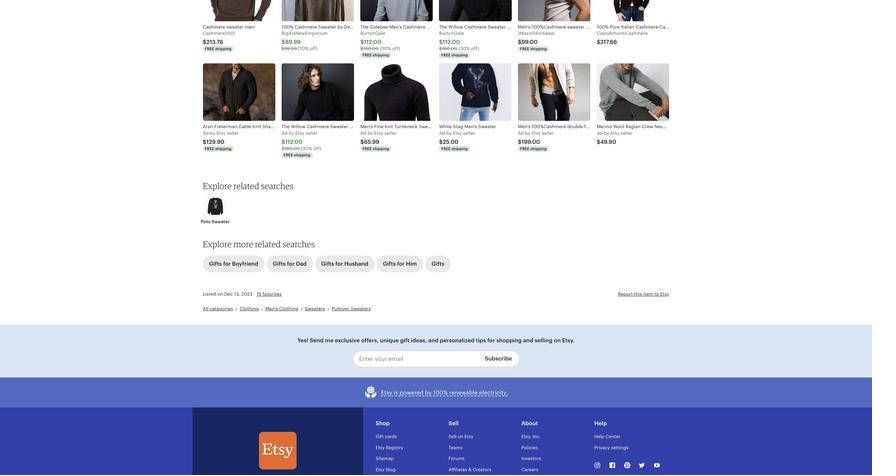 Task type: vqa. For each thing, say whether or not it's contained in the screenshot.
d in 'Men's 100%Cashmere double-faced reversible sweater hoodie a d b y Etsy seller $ 199.00 FREE shipping'
yes



Task type: locate. For each thing, give the bounding box(es) containing it.
sell up sell on etsy
[[449, 421, 459, 426]]

6 b from the left
[[604, 130, 607, 136]]

4 gifts from the left
[[383, 261, 396, 267]]

4 a from the left
[[439, 130, 443, 136]]

2 100%cashmere from the top
[[532, 124, 566, 129]]

clothing down favorites
[[279, 306, 298, 311]]

2 d from the left
[[285, 130, 288, 136]]

sell up teams
[[449, 434, 457, 439]]

listed on dec 13, 2023
[[203, 292, 253, 297]]

explore for explore related searches
[[203, 181, 232, 191]]

explore related searches region
[[199, 181, 674, 238]]

double-
[[568, 124, 585, 129]]

13,
[[234, 292, 240, 297]]

men's inside men's 100%cashmere double-faced reversible sweater hoodie a d b y etsy seller $ 199.00 free shipping
[[518, 124, 531, 129]]

a inside the white stag men's sweater a d b y etsy seller $ 25.00 free shipping
[[439, 130, 443, 136]]

160.00 inside the colebee men's cashmere sweater (100% cashmere) burtongale $ 112.00 $ 160.00 (30% off) free shipping
[[364, 46, 379, 51]]

b inside the a d b y etsy seller $ 129.90 free shipping
[[210, 130, 213, 136]]

1 horizontal spatial the willow cashmere sweater (100% cashmere) image
[[439, 0, 512, 21]]

4 y from the left
[[449, 130, 452, 136]]

yes!
[[298, 338, 309, 344]]

men's fine-knit turtleneck sweater perfect for casual or formal events (six colors - black, blue, burgundy, khaki, mustard, white) image
[[361, 63, 433, 121]]

explore down polo sweater
[[203, 239, 232, 249]]

the
[[361, 24, 369, 30], [439, 24, 448, 30], [282, 124, 290, 129]]

send
[[310, 338, 324, 344]]

free inside a d b y etsy seller $ 65.99 free shipping
[[363, 147, 372, 151]]

gifts for gifts for boyfriend
[[209, 261, 222, 267]]

men's right the stag
[[465, 124, 477, 129]]

a inside a d b y etsy seller $ 65.99 free shipping
[[361, 130, 364, 136]]

(100% for free
[[507, 24, 521, 30]]

sweaters left pullover
[[305, 306, 325, 311]]

sell on etsy link
[[449, 434, 474, 439]]

0 horizontal spatial and
[[429, 338, 439, 344]]

100%cashmere
[[532, 24, 566, 30], [532, 124, 566, 129]]

1 vertical spatial explore
[[203, 239, 232, 249]]

for left boyfriend
[[223, 261, 231, 267]]

2 y from the left
[[292, 130, 294, 136]]

capodimonticashmere
[[597, 31, 648, 36]]

sweater inside merino wool raglan crew neck sweater a d b y etsy seller $ 49.90
[[667, 124, 685, 129]]

99.99
[[285, 46, 297, 51]]

(10%
[[298, 46, 309, 51]]

0 horizontal spatial (100%
[[350, 124, 363, 129]]

a d b y etsy seller $ 65.99 free shipping
[[361, 130, 397, 151]]

men's inside men's 100%cashmere sweater tee jmazzilliknitwear $ 99.00 free shipping
[[518, 24, 531, 30]]

199.00
[[522, 139, 540, 145]]

men's down the colebee men's cashmere sweater (100% cashmere) image
[[390, 24, 402, 30]]

report
[[618, 292, 633, 297]]

sitemap link
[[376, 456, 394, 461]]

off) inside bigalsnewemporium $ 89.99 $ 99.99 (10% off)
[[310, 46, 318, 51]]

gifts for gifts for dad
[[273, 261, 286, 267]]

160.00 inside the willow cashmere sweater (100% cashmere) burtongale $ 112.00 $ 160.00 (30% off) free shipping
[[442, 46, 458, 51]]

burtongale inside the colebee men's cashmere sweater (100% cashmere) burtongale $ 112.00 $ 160.00 (30% off) free shipping
[[361, 31, 386, 36]]

1 horizontal spatial 100%
[[597, 24, 609, 30]]

men's up 199.00
[[518, 124, 531, 129]]

1 vertical spatial 100%
[[433, 390, 448, 396]]

sell
[[449, 421, 459, 426], [449, 434, 457, 439]]

0 horizontal spatial on
[[218, 292, 223, 297]]

related inside region
[[234, 181, 259, 191]]

gifts
[[209, 261, 222, 267], [273, 261, 286, 267], [321, 261, 334, 267], [383, 261, 396, 267], [432, 261, 445, 267]]

related
[[234, 181, 259, 191], [255, 239, 281, 249]]

and right ideas,
[[429, 338, 439, 344]]

4 d from the left
[[442, 130, 445, 136]]

men's clothing
[[266, 306, 298, 311]]

1 y from the left
[[213, 130, 215, 136]]

0 vertical spatial help
[[595, 421, 607, 426]]

off)
[[310, 46, 318, 51], [393, 46, 400, 51], [471, 46, 479, 51], [314, 146, 321, 151]]

men
[[681, 24, 691, 30]]

2 b from the left
[[289, 130, 292, 136]]

for left dad
[[287, 261, 295, 267]]

100%cashmere up jmazzilliknitwear
[[532, 24, 566, 30]]

sweater inside cashmere sweater men cashmere1001 $ 213.76 free shipping
[[227, 24, 244, 30]]

for left husband
[[336, 261, 343, 267]]

(100% inside the colebee men's cashmere sweater (100% cashmere) burtongale $ 112.00 $ 160.00 (30% off) free shipping
[[446, 24, 460, 30]]

item
[[644, 292, 654, 297]]

etsy is powered by 100% renewable electricity.
[[381, 390, 508, 396]]

0 horizontal spatial 112.00
[[285, 139, 303, 145]]

italian
[[621, 24, 635, 30]]

seller inside the white stag men's sweater a d b y etsy seller $ 25.00 free shipping
[[464, 130, 476, 136]]

cashmere inside cashmere sweater men cashmere1001 $ 213.76 free shipping
[[203, 24, 225, 30]]

2 horizontal spatial (100%
[[507, 24, 521, 30]]

1 horizontal spatial the
[[361, 24, 369, 30]]

112.00
[[364, 39, 381, 45], [443, 39, 460, 45], [285, 139, 303, 145]]

1 horizontal spatial willow
[[449, 24, 463, 30]]

$ inside merino wool raglan crew neck sweater a d b y etsy seller $ 49.90
[[597, 139, 601, 145]]

cashmere) inside the willow cashmere sweater (100% cashmere) a d b y etsy seller $ 112.00 $ 160.00 (30% off) free shipping
[[364, 124, 388, 129]]

1 burtongale from the left
[[361, 31, 386, 36]]

willow inside the willow cashmere sweater (100% cashmere) burtongale $ 112.00 $ 160.00 (30% off) free shipping
[[449, 24, 463, 30]]

5 y from the left
[[528, 130, 531, 136]]

willow
[[449, 24, 463, 30], [291, 124, 306, 129]]

2 horizontal spatial 112.00
[[443, 39, 460, 45]]

160.00 inside the willow cashmere sweater (100% cashmere) a d b y etsy seller $ 112.00 $ 160.00 (30% off) free shipping
[[285, 146, 300, 151]]

policies
[[522, 445, 538, 450]]

5 b from the left
[[526, 130, 528, 136]]

sweaters right pullover
[[351, 306, 371, 311]]

forums
[[449, 456, 465, 461]]

white stag men's sweater image
[[439, 63, 512, 121]]

the inside the willow cashmere sweater (100% cashmere) burtongale $ 112.00 $ 160.00 (30% off) free shipping
[[439, 24, 448, 30]]

0 vertical spatial explore
[[203, 181, 232, 191]]

shipping inside the white stag men's sweater a d b y etsy seller $ 25.00 free shipping
[[452, 147, 468, 151]]

gifts for gifts
[[432, 261, 445, 267]]

cashmere inside 100% pure italian cashmere cardigan men - made in italy capodimonticashmere $ 217.66
[[636, 24, 659, 30]]

2 burtongale from the left
[[439, 31, 464, 36]]

sweater inside polo sweater link
[[212, 219, 230, 224]]

1 d from the left
[[206, 130, 209, 136]]

0 horizontal spatial clothing
[[240, 306, 259, 311]]

privacy settings
[[595, 445, 629, 450]]

1 horizontal spatial cashmere)
[[461, 24, 485, 30]]

on for etsy
[[458, 434, 464, 439]]

shopping
[[497, 338, 522, 344]]

5 d from the left
[[521, 130, 524, 136]]

the willow cashmere sweater (100% cashmere) image
[[439, 0, 512, 21], [282, 63, 354, 121]]

on left 'etsy.' on the bottom of the page
[[554, 338, 561, 344]]

gifts right dad
[[321, 261, 334, 267]]

1 gifts from the left
[[209, 261, 222, 267]]

1 horizontal spatial 112.00
[[364, 39, 381, 45]]

100% cashmere sweater by davis & squire, mint condition - brown, medium - nwt image
[[282, 0, 354, 21]]

listed
[[203, 292, 216, 297]]

0 horizontal spatial burtongale
[[361, 31, 386, 36]]

1 horizontal spatial sweaters
[[351, 306, 371, 311]]

1 horizontal spatial sweater
[[568, 24, 585, 30]]

1 seller from the left
[[227, 130, 239, 136]]

2 horizontal spatial cashmere)
[[522, 24, 546, 30]]

merino wool raglan crew neck sweater image
[[597, 63, 670, 121]]

1 100%cashmere from the top
[[532, 24, 566, 30]]

100%cashmere for 199.00
[[532, 124, 566, 129]]

shipping inside cashmere sweater men cashmere1001 $ 213.76 free shipping
[[215, 47, 232, 51]]

y inside a d b y etsy seller $ 65.99 free shipping
[[371, 130, 373, 136]]

1 horizontal spatial burtongale
[[439, 31, 464, 36]]

cardigan
[[660, 24, 680, 30]]

men's up jmazzilliknitwear
[[518, 24, 531, 30]]

gifts left dad
[[273, 261, 286, 267]]

clothing link
[[240, 306, 259, 311]]

a inside men's 100%cashmere double-faced reversible sweater hoodie a d b y etsy seller $ 199.00 free shipping
[[518, 130, 521, 136]]

and
[[429, 338, 439, 344], [524, 338, 534, 344]]

100%cashmere inside men's 100%cashmere sweater tee jmazzilliknitwear $ 99.00 free shipping
[[532, 24, 566, 30]]

112.00 inside the willow cashmere sweater (100% cashmere) a d b y etsy seller $ 112.00 $ 160.00 (30% off) free shipping
[[285, 139, 303, 145]]

0 horizontal spatial sweater
[[227, 24, 244, 30]]

1 vertical spatial related
[[255, 239, 281, 249]]

3 a from the left
[[361, 130, 364, 136]]

sweater left the tee
[[568, 24, 585, 30]]

3 gifts from the left
[[321, 261, 334, 267]]

6 d from the left
[[600, 130, 603, 136]]

shop
[[376, 421, 390, 426]]

2 vertical spatial on
[[458, 434, 464, 439]]

1 vertical spatial 100%cashmere
[[532, 124, 566, 129]]

the inside the colebee men's cashmere sweater (100% cashmere) burtongale $ 112.00 $ 160.00 (30% off) free shipping
[[361, 24, 369, 30]]

for left him
[[397, 261, 405, 267]]

$ inside the white stag men's sweater a d b y etsy seller $ 25.00 free shipping
[[439, 139, 443, 145]]

gifts for husband
[[321, 261, 369, 267]]

3 y from the left
[[371, 130, 373, 136]]

b inside men's 100%cashmere double-faced reversible sweater hoodie a d b y etsy seller $ 199.00 free shipping
[[526, 130, 528, 136]]

help
[[595, 421, 607, 426], [595, 434, 605, 439]]

gifts left boyfriend
[[209, 261, 222, 267]]

careers link
[[522, 467, 539, 472]]

0 vertical spatial sell
[[449, 421, 459, 426]]

cashmere) for 112.00
[[364, 124, 388, 129]]

men's 100%cashmere double-faced reversible sweater hoodie image
[[518, 63, 591, 121]]

1 horizontal spatial (30%
[[380, 46, 391, 51]]

for for dad
[[287, 261, 295, 267]]

the colebee men's cashmere sweater (100% cashmere) image
[[361, 0, 433, 21]]

(30%
[[380, 46, 391, 51], [459, 46, 470, 51], [301, 146, 312, 151]]

renewable
[[450, 390, 478, 396]]

0 vertical spatial on
[[218, 292, 223, 297]]

0 vertical spatial searches
[[261, 181, 294, 191]]

a inside the willow cashmere sweater (100% cashmere) a d b y etsy seller $ 112.00 $ 160.00 (30% off) free shipping
[[282, 130, 285, 136]]

the willow cashmere sweater (100% cashmere) a d b y etsy seller $ 112.00 $ 160.00 (30% off) free shipping
[[282, 124, 388, 157]]

shipping inside men's 100%cashmere double-faced reversible sweater hoodie a d b y etsy seller $ 199.00 free shipping
[[531, 147, 547, 151]]

100%
[[597, 24, 609, 30], [433, 390, 448, 396]]

1 sell from the top
[[449, 421, 459, 426]]

etsy registry
[[376, 445, 404, 450]]

5 seller from the left
[[542, 130, 554, 136]]

112.00 inside the willow cashmere sweater (100% cashmere) burtongale $ 112.00 $ 160.00 (30% off) free shipping
[[443, 39, 460, 45]]

explore
[[203, 181, 232, 191], [203, 239, 232, 249]]

y
[[213, 130, 215, 136], [292, 130, 294, 136], [371, 130, 373, 136], [449, 130, 452, 136], [528, 130, 531, 136], [607, 130, 610, 136]]

men's
[[390, 24, 402, 30], [518, 24, 531, 30], [465, 124, 477, 129], [518, 124, 531, 129], [266, 306, 278, 311]]

0 horizontal spatial (30%
[[301, 146, 312, 151]]

2 help from the top
[[595, 434, 605, 439]]

1 b from the left
[[210, 130, 213, 136]]

6 seller from the left
[[621, 130, 633, 136]]

sweater left hoodie
[[621, 124, 639, 129]]

for for husband
[[336, 261, 343, 267]]

burtongale inside the willow cashmere sweater (100% cashmere) burtongale $ 112.00 $ 160.00 (30% off) free shipping
[[439, 31, 464, 36]]

2 explore from the top
[[203, 239, 232, 249]]

for right the tips
[[488, 338, 495, 344]]

100% right by at bottom left
[[433, 390, 448, 396]]

help up help center
[[595, 421, 607, 426]]

electricity.
[[479, 390, 508, 396]]

100%cashmere up 199.00
[[532, 124, 566, 129]]

cards
[[385, 434, 397, 439]]

1 vertical spatial the willow cashmere sweater (100% cashmere) image
[[282, 63, 354, 121]]

shipping
[[215, 47, 232, 51], [531, 47, 547, 51], [373, 53, 389, 57], [452, 53, 468, 57], [215, 147, 232, 151], [373, 147, 389, 151], [452, 147, 468, 151], [531, 147, 547, 151], [294, 153, 311, 157]]

aran fisherman cable knit shawl collar casual cardigan with buttons and pockets — 100% irish merino wool jacket — soft & warm jacket image
[[203, 63, 275, 121]]

inc.
[[533, 434, 541, 439]]

0 horizontal spatial 160.00
[[285, 146, 300, 151]]

unique
[[380, 338, 399, 344]]

gifts left him
[[383, 261, 396, 267]]

careers
[[522, 467, 539, 472]]

100%cashmere inside men's 100%cashmere double-faced reversible sweater hoodie a d b y etsy seller $ 199.00 free shipping
[[532, 124, 566, 129]]

2 clothing from the left
[[279, 306, 298, 311]]

a d b y etsy seller $ 129.90 free shipping
[[203, 130, 239, 151]]

personalized
[[440, 338, 475, 344]]

1 horizontal spatial 160.00
[[364, 46, 379, 51]]

0 vertical spatial 100%
[[597, 24, 609, 30]]

3 b from the left
[[368, 130, 371, 136]]

1 explore from the top
[[203, 181, 232, 191]]

d inside a d b y etsy seller $ 65.99 free shipping
[[364, 130, 367, 136]]

help center link
[[595, 434, 621, 439]]

men's inside the white stag men's sweater a d b y etsy seller $ 25.00 free shipping
[[465, 124, 477, 129]]

y inside the willow cashmere sweater (100% cashmere) a d b y etsy seller $ 112.00 $ 160.00 (30% off) free shipping
[[292, 130, 294, 136]]

and left selling
[[524, 338, 534, 344]]

0 horizontal spatial cashmere)
[[364, 124, 388, 129]]

100% pure italian cashmere cardigan men - made in italy image
[[597, 0, 670, 21]]

2 horizontal spatial on
[[554, 338, 561, 344]]

gifts link
[[426, 256, 451, 272]]

gift
[[376, 434, 384, 439]]

6 y from the left
[[607, 130, 610, 136]]

2 sell from the top
[[449, 434, 457, 439]]

on up teams
[[458, 434, 464, 439]]

0 horizontal spatial willow
[[291, 124, 306, 129]]

2 horizontal spatial the
[[439, 24, 448, 30]]

men's for men's clothing
[[266, 306, 278, 311]]

etsy inside a d b y etsy seller $ 65.99 free shipping
[[374, 130, 383, 136]]

shipping inside men's 100%cashmere sweater tee jmazzilliknitwear $ 99.00 free shipping
[[531, 47, 547, 51]]

burtongale
[[361, 31, 386, 36], [439, 31, 464, 36]]

1 help from the top
[[595, 421, 607, 426]]

0 horizontal spatial the willow cashmere sweater (100% cashmere) image
[[282, 63, 354, 121]]

for for him
[[397, 261, 405, 267]]

2 horizontal spatial 160.00
[[442, 46, 458, 51]]

on
[[218, 292, 223, 297], [554, 338, 561, 344], [458, 434, 464, 439]]

explore more related searches
[[203, 239, 315, 249]]

on left "dec"
[[218, 292, 223, 297]]

1 horizontal spatial on
[[458, 434, 464, 439]]

(100% inside the willow cashmere sweater (100% cashmere) burtongale $ 112.00 $ 160.00 (30% off) free shipping
[[507, 24, 521, 30]]

1 vertical spatial searches
[[283, 239, 315, 249]]

explore inside region
[[203, 181, 232, 191]]

0 vertical spatial 100%cashmere
[[532, 24, 566, 30]]

1 a from the left
[[203, 130, 206, 136]]

129.90
[[207, 139, 225, 145]]

2 horizontal spatial sweater
[[621, 124, 639, 129]]

(100% inside the willow cashmere sweater (100% cashmere) a d b y etsy seller $ 112.00 $ 160.00 (30% off) free shipping
[[350, 124, 363, 129]]

subscribe
[[485, 356, 512, 362]]

3 seller from the left
[[385, 130, 397, 136]]

willow for b
[[291, 124, 306, 129]]

the inside the willow cashmere sweater (100% cashmere) a d b y etsy seller $ 112.00 $ 160.00 (30% off) free shipping
[[282, 124, 290, 129]]

1 vertical spatial willow
[[291, 124, 306, 129]]

men's down favorites
[[266, 306, 278, 311]]

0 horizontal spatial 100%
[[433, 390, 448, 396]]

d inside men's 100%cashmere double-faced reversible sweater hoodie a d b y etsy seller $ 199.00 free shipping
[[521, 130, 524, 136]]

explore up polo sweater link
[[203, 181, 232, 191]]

2 gifts from the left
[[273, 261, 286, 267]]

etsy inside the a d b y etsy seller $ 129.90 free shipping
[[217, 130, 226, 136]]

6 a from the left
[[597, 130, 600, 136]]

clothing
[[240, 306, 259, 311], [279, 306, 298, 311]]

0 horizontal spatial sweaters
[[305, 306, 325, 311]]

free inside the colebee men's cashmere sweater (100% cashmere) burtongale $ 112.00 $ 160.00 (30% off) free shipping
[[363, 53, 372, 57]]

help for help center
[[595, 434, 605, 439]]

1 vertical spatial help
[[595, 434, 605, 439]]

free inside cashmere sweater men cashmere1001 $ 213.76 free shipping
[[205, 47, 214, 51]]

clothing down 2023
[[240, 306, 259, 311]]

sweater inside men's 100%cashmere double-faced reversible sweater hoodie a d b y etsy seller $ 199.00 free shipping
[[621, 124, 639, 129]]

4 b from the left
[[447, 130, 450, 136]]

favorites
[[263, 292, 282, 297]]

d inside merino wool raglan crew neck sweater a d b y etsy seller $ 49.90
[[600, 130, 603, 136]]

gifts right him
[[432, 261, 445, 267]]

teams link
[[449, 445, 463, 450]]

0 horizontal spatial the
[[282, 124, 290, 129]]

etsy registry link
[[376, 445, 404, 450]]

2 horizontal spatial (30%
[[459, 46, 470, 51]]

tips
[[476, 338, 486, 344]]

sweater left men
[[227, 24, 244, 30]]

sweater inside the willow cashmere sweater (100% cashmere) a d b y etsy seller $ 112.00 $ 160.00 (30% off) free shipping
[[330, 124, 348, 129]]

gifts for boyfriend
[[209, 261, 258, 267]]

cashmere) inside the willow cashmere sweater (100% cashmere) burtongale $ 112.00 $ 160.00 (30% off) free shipping
[[522, 24, 546, 30]]

creators
[[473, 467, 492, 472]]

1 horizontal spatial and
[[524, 338, 534, 344]]

3 d from the left
[[364, 130, 367, 136]]

reversible
[[598, 124, 620, 129]]

1 horizontal spatial (100%
[[446, 24, 460, 30]]

ideas,
[[411, 338, 427, 344]]

cashmere inside the willow cashmere sweater (100% cashmere) a d b y etsy seller $ 112.00 $ 160.00 (30% off) free shipping
[[307, 124, 329, 129]]

5 a from the left
[[518, 130, 521, 136]]

free inside men's 100%cashmere sweater tee jmazzilliknitwear $ 99.00 free shipping
[[520, 47, 530, 51]]

213.76
[[207, 39, 223, 45]]

5 gifts from the left
[[432, 261, 445, 267]]

shipping inside the colebee men's cashmere sweater (100% cashmere) burtongale $ 112.00 $ 160.00 (30% off) free shipping
[[373, 53, 389, 57]]

0 vertical spatial related
[[234, 181, 259, 191]]

2 a from the left
[[282, 130, 285, 136]]

explore for explore more related searches
[[203, 239, 232, 249]]

help up privacy
[[595, 434, 605, 439]]

100% left pure on the top right of page
[[597, 24, 609, 30]]

blog
[[386, 467, 396, 472]]

2 and from the left
[[524, 338, 534, 344]]

subscribe button
[[480, 351, 520, 367]]

jmazzilliknitwear
[[518, 31, 555, 36]]

0 vertical spatial willow
[[449, 24, 463, 30]]

4 seller from the left
[[464, 130, 476, 136]]

1 vertical spatial sell
[[449, 434, 457, 439]]

offers,
[[361, 338, 379, 344]]

2 seller from the left
[[306, 130, 318, 136]]

b inside a d b y etsy seller $ 65.99 free shipping
[[368, 130, 371, 136]]

217.66
[[601, 39, 617, 45]]

$ inside the a d b y etsy seller $ 129.90 free shipping
[[203, 139, 207, 145]]

0 vertical spatial the willow cashmere sweater (100% cashmere) image
[[439, 0, 512, 21]]

d inside the white stag men's sweater a d b y etsy seller $ 25.00 free shipping
[[442, 130, 445, 136]]

help for help
[[595, 421, 607, 426]]

1 horizontal spatial clothing
[[279, 306, 298, 311]]



Task type: describe. For each thing, give the bounding box(es) containing it.
faced
[[585, 124, 597, 129]]

boyfriend
[[232, 261, 258, 267]]

men's 100%cashmere sweater tee jmazzilliknitwear $ 99.00 free shipping
[[518, 24, 593, 51]]

made
[[695, 24, 707, 30]]

willow for 112.00
[[449, 24, 463, 30]]

15 favorites link
[[257, 292, 282, 297]]

$ inside a d b y etsy seller $ 65.99 free shipping
[[361, 139, 364, 145]]

me
[[325, 338, 334, 344]]

investors link
[[522, 456, 541, 461]]

(30% inside the willow cashmere sweater (100% cashmere) a d b y etsy seller $ 112.00 $ 160.00 (30% off) free shipping
[[301, 146, 312, 151]]

sweaters link
[[305, 306, 325, 311]]

100% pure italian cashmere cardigan men - made in italy capodimonticashmere $ 217.66
[[597, 24, 723, 45]]

sell for sell
[[449, 421, 459, 426]]

gifts for boyfriend link
[[203, 256, 265, 272]]

men's for men's 100%cashmere sweater tee jmazzilliknitwear $ 99.00 free shipping
[[518, 24, 531, 30]]

99.00
[[522, 39, 538, 45]]

free inside men's 100%cashmere double-faced reversible sweater hoodie a d b y etsy seller $ 199.00 free shipping
[[520, 147, 530, 151]]

selling
[[535, 338, 553, 344]]

gifts for him
[[383, 261, 417, 267]]

etsy.
[[562, 338, 575, 344]]

the for d
[[282, 124, 290, 129]]

1 and from the left
[[429, 338, 439, 344]]

raglan
[[626, 124, 641, 129]]

y inside men's 100%cashmere double-faced reversible sweater hoodie a d b y etsy seller $ 199.00 free shipping
[[528, 130, 531, 136]]

pullover sweaters
[[332, 306, 371, 311]]

bigalsnewemporium
[[282, 31, 328, 36]]

a inside the a d b y etsy seller $ 129.90 free shipping
[[203, 130, 206, 136]]

1 sweaters from the left
[[305, 306, 325, 311]]

gift
[[400, 338, 410, 344]]

cashmere sweater men image
[[203, 0, 275, 21]]

112.00 inside the colebee men's cashmere sweater (100% cashmere) burtongale $ 112.00 $ 160.00 (30% off) free shipping
[[364, 39, 381, 45]]

etsy inside etsy is powered by 100% renewable electricity. button
[[381, 390, 393, 396]]

shipping inside a d b y etsy seller $ 65.99 free shipping
[[373, 147, 389, 151]]

etsy inside men's 100%cashmere double-faced reversible sweater hoodie a d b y etsy seller $ 199.00 free shipping
[[532, 130, 541, 136]]

off) inside the colebee men's cashmere sweater (100% cashmere) burtongale $ 112.00 $ 160.00 (30% off) free shipping
[[393, 46, 400, 51]]

off) inside the willow cashmere sweater (100% cashmere) burtongale $ 112.00 $ 160.00 (30% off) free shipping
[[471, 46, 479, 51]]

stag
[[453, 124, 464, 129]]

privacy
[[595, 445, 610, 450]]

(30% inside the colebee men's cashmere sweater (100% cashmere) burtongale $ 112.00 $ 160.00 (30% off) free shipping
[[380, 46, 391, 51]]

b inside the white stag men's sweater a d b y etsy seller $ 25.00 free shipping
[[447, 130, 450, 136]]

sweater inside men's 100%cashmere sweater tee jmazzilliknitwear $ 99.00 free shipping
[[568, 24, 585, 30]]

89.99
[[285, 39, 301, 45]]

all categories link
[[203, 306, 233, 311]]

the colebee men's cashmere sweater (100% cashmere) burtongale $ 112.00 $ 160.00 (30% off) free shipping
[[361, 24, 485, 57]]

y inside the white stag men's sweater a d b y etsy seller $ 25.00 free shipping
[[449, 130, 452, 136]]

crew
[[642, 124, 654, 129]]

seller inside merino wool raglan crew neck sweater a d b y etsy seller $ 49.90
[[621, 130, 633, 136]]

gifts for gifts for husband
[[321, 261, 334, 267]]

seller inside the a d b y etsy seller $ 129.90 free shipping
[[227, 130, 239, 136]]

report this item to etsy
[[618, 292, 670, 297]]

more
[[234, 239, 253, 249]]

italy
[[713, 24, 723, 30]]

etsy,
[[522, 434, 532, 439]]

$ inside men's 100%cashmere sweater tee jmazzilliknitwear $ 99.00 free shipping
[[518, 39, 522, 45]]

cashmere) for free
[[522, 24, 546, 30]]

$ inside men's 100%cashmere double-faced reversible sweater hoodie a d b y etsy seller $ 199.00 free shipping
[[518, 139, 522, 145]]

men's clothing link
[[266, 306, 298, 311]]

neck
[[655, 124, 666, 129]]

center
[[606, 434, 621, 439]]

sweater inside the colebee men's cashmere sweater (100% cashmere) burtongale $ 112.00 $ 160.00 (30% off) free shipping
[[427, 24, 445, 30]]

affiliates & creators link
[[449, 467, 492, 472]]

sitemap
[[376, 456, 394, 461]]

dec
[[224, 292, 233, 297]]

gifts for gifts for him
[[383, 261, 396, 267]]

(30% inside the willow cashmere sweater (100% cashmere) burtongale $ 112.00 $ 160.00 (30% off) free shipping
[[459, 46, 470, 51]]

polo sweater link
[[201, 196, 230, 225]]

colebee
[[370, 24, 388, 30]]

cashmere inside the willow cashmere sweater (100% cashmere) burtongale $ 112.00 $ 160.00 (30% off) free shipping
[[465, 24, 487, 30]]

explore related searches
[[203, 181, 294, 191]]

affiliates & creators
[[449, 467, 492, 472]]

gifts for him link
[[377, 256, 423, 272]]

shipping inside the a d b y etsy seller $ 129.90 free shipping
[[215, 147, 232, 151]]

policies link
[[522, 445, 538, 450]]

husband
[[345, 261, 369, 267]]

men's 100%cashmere sweater tee image
[[518, 0, 591, 21]]

d inside the willow cashmere sweater (100% cashmere) a d b y etsy seller $ 112.00 $ 160.00 (30% off) free shipping
[[285, 130, 288, 136]]

free inside the willow cashmere sweater (100% cashmere) burtongale $ 112.00 $ 160.00 (30% off) free shipping
[[442, 53, 451, 57]]

seller inside a d b y etsy seller $ 65.99 free shipping
[[385, 130, 397, 136]]

men's 100%cashmere double-faced reversible sweater hoodie a d b y etsy seller $ 199.00 free shipping
[[518, 124, 655, 151]]

25.00
[[443, 139, 459, 145]]

65.99
[[364, 139, 380, 145]]

shipping inside the willow cashmere sweater (100% cashmere) burtongale $ 112.00 $ 160.00 (30% off) free shipping
[[452, 53, 468, 57]]

polo sweater
[[201, 219, 230, 224]]

this
[[634, 292, 643, 297]]

2 sweaters from the left
[[351, 306, 371, 311]]

free inside the a d b y etsy seller $ 129.90 free shipping
[[205, 147, 214, 151]]

hoodie
[[640, 124, 655, 129]]

teams
[[449, 445, 463, 450]]

etsy blog
[[376, 467, 396, 472]]

men
[[245, 24, 255, 30]]

on for dec
[[218, 292, 223, 297]]

dad
[[296, 261, 307, 267]]

report this item to etsy link
[[618, 292, 670, 297]]

off) inside the willow cashmere sweater (100% cashmere) a d b y etsy seller $ 112.00 $ 160.00 (30% off) free shipping
[[314, 146, 321, 151]]

1 vertical spatial on
[[554, 338, 561, 344]]

polo
[[201, 219, 211, 224]]

sweater inside the white stag men's sweater a d b y etsy seller $ 25.00 free shipping
[[479, 124, 497, 129]]

the for $
[[439, 24, 448, 30]]

etsy inside the willow cashmere sweater (100% cashmere) a d b y etsy seller $ 112.00 $ 160.00 (30% off) free shipping
[[296, 130, 305, 136]]

affiliates
[[449, 467, 467, 472]]

Enter your email field
[[353, 351, 480, 367]]

gifts for husband link
[[315, 256, 375, 272]]

etsy inside merino wool raglan crew neck sweater a d b y etsy seller $ 49.90
[[611, 130, 620, 136]]

all categories
[[203, 306, 233, 311]]

in
[[708, 24, 712, 30]]

etsy inside the white stag men's sweater a d b y etsy seller $ 25.00 free shipping
[[453, 130, 462, 136]]

settings
[[612, 445, 629, 450]]

free inside the white stag men's sweater a d b y etsy seller $ 25.00 free shipping
[[442, 147, 451, 151]]

$ inside cashmere sweater men cashmere1001 $ 213.76 free shipping
[[203, 39, 207, 45]]

sell for sell on etsy
[[449, 434, 457, 439]]

100% inside etsy is powered by 100% renewable electricity. button
[[433, 390, 448, 396]]

seller inside men's 100%cashmere double-faced reversible sweater hoodie a d b y etsy seller $ 199.00 free shipping
[[542, 130, 554, 136]]

$ inside 100% pure italian cashmere cardigan men - made in italy capodimonticashmere $ 217.66
[[597, 39, 601, 45]]

b inside merino wool raglan crew neck sweater a d b y etsy seller $ 49.90
[[604, 130, 607, 136]]

men's for men's 100%cashmere double-faced reversible sweater hoodie a d b y etsy seller $ 199.00 free shipping
[[518, 124, 531, 129]]

y inside merino wool raglan crew neck sweater a d b y etsy seller $ 49.90
[[607, 130, 610, 136]]

exclusive
[[335, 338, 360, 344]]

pullover sweaters link
[[332, 306, 371, 311]]

men's inside the colebee men's cashmere sweater (100% cashmere) burtongale $ 112.00 $ 160.00 (30% off) free shipping
[[390, 24, 402, 30]]

shipping inside the willow cashmere sweater (100% cashmere) a d b y etsy seller $ 112.00 $ 160.00 (30% off) free shipping
[[294, 153, 311, 157]]

sweater inside the willow cashmere sweater (100% cashmere) burtongale $ 112.00 $ 160.00 (30% off) free shipping
[[488, 24, 506, 30]]

(100% for 112.00
[[350, 124, 363, 129]]

investors
[[522, 456, 541, 461]]

b inside the willow cashmere sweater (100% cashmere) a d b y etsy seller $ 112.00 $ 160.00 (30% off) free shipping
[[289, 130, 292, 136]]

cashmere sweater men cashmere1001 $ 213.76 free shipping
[[203, 24, 255, 51]]

cashmere inside the colebee men's cashmere sweater (100% cashmere) burtongale $ 112.00 $ 160.00 (30% off) free shipping
[[403, 24, 426, 30]]

a inside merino wool raglan crew neck sweater a d b y etsy seller $ 49.90
[[597, 130, 600, 136]]

about
[[522, 421, 538, 426]]

y inside the a d b y etsy seller $ 129.90 free shipping
[[213, 130, 215, 136]]

1 clothing from the left
[[240, 306, 259, 311]]

d inside the a d b y etsy seller $ 129.90 free shipping
[[206, 130, 209, 136]]

-
[[692, 24, 694, 30]]

searches inside region
[[261, 181, 294, 191]]

for for boyfriend
[[223, 261, 231, 267]]

cashmere) inside the colebee men's cashmere sweater (100% cashmere) burtongale $ 112.00 $ 160.00 (30% off) free shipping
[[461, 24, 485, 30]]

white stag men's sweater a d b y etsy seller $ 25.00 free shipping
[[439, 124, 497, 151]]

by
[[425, 390, 432, 396]]

all
[[203, 306, 209, 311]]

gift cards link
[[376, 434, 397, 439]]

powered
[[400, 390, 424, 396]]

100%cashmere for 99.00
[[532, 24, 566, 30]]

the for burtongale
[[361, 24, 369, 30]]

free inside the willow cashmere sweater (100% cashmere) a d b y etsy seller $ 112.00 $ 160.00 (30% off) free shipping
[[284, 153, 293, 157]]

&
[[469, 467, 472, 472]]

is
[[394, 390, 398, 396]]

help center
[[595, 434, 621, 439]]

2023
[[242, 292, 253, 297]]

100% inside 100% pure italian cashmere cardigan men - made in italy capodimonticashmere $ 217.66
[[597, 24, 609, 30]]

seller inside the willow cashmere sweater (100% cashmere) a d b y etsy seller $ 112.00 $ 160.00 (30% off) free shipping
[[306, 130, 318, 136]]

privacy settings link
[[595, 445, 629, 450]]

etsy, inc.
[[522, 434, 541, 439]]



